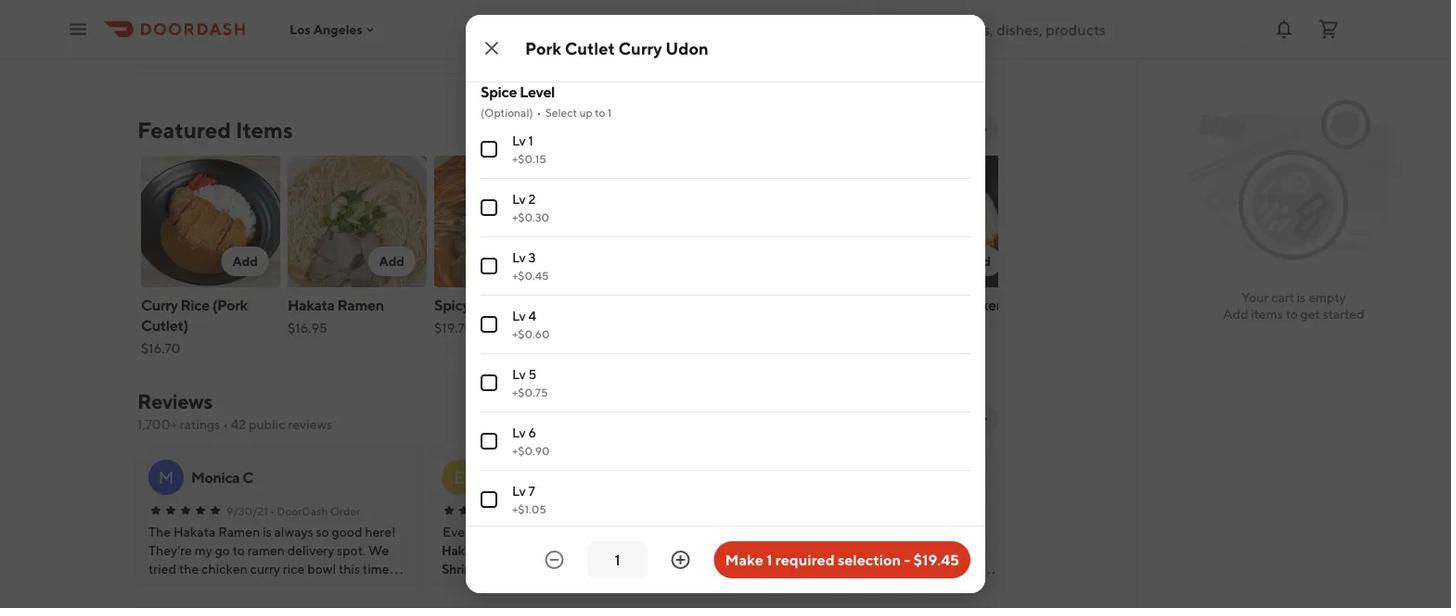 Task type: describe. For each thing, give the bounding box(es) containing it.
add review button
[[818, 405, 913, 434]]

hakata ramen button
[[442, 542, 526, 560]]

ratings
[[180, 417, 220, 432]]

+$0.90
[[512, 444, 550, 457]]

3
[[528, 250, 536, 265]]

+$1.05
[[512, 503, 546, 516]]

lv for lv 7
[[512, 484, 526, 499]]

42
[[231, 417, 246, 432]]

cutlet for pork cutlet curry udon
[[565, 38, 615, 58]]

review
[[858, 412, 902, 427]]

make 1 required selection - $19.45 button
[[714, 542, 971, 579]]

your cart is empty add items to get started
[[1223, 290, 1365, 322]]

erika p
[[484, 469, 530, 487]]

udon for pork cutlet curry udon $19.45
[[581, 317, 618, 334]]

6
[[528, 425, 536, 441]]

los angeles
[[289, 22, 363, 37]]

los
[[289, 22, 311, 37]]

pork for pork cutlet curry udon $19.45
[[581, 296, 611, 314]]

spicy hakata ramen $19.70
[[434, 296, 569, 336]]

(optional)
[[481, 106, 533, 119]]

5
[[528, 367, 537, 382]]

curry rice (chicken karaage) $16.70
[[874, 296, 1005, 356]]

featured items heading
[[137, 115, 293, 145]]

+$0.15
[[512, 152, 546, 165]]

-
[[904, 552, 910, 569]]

items
[[1251, 307, 1283, 322]]

$16.70 for cutlet)
[[141, 341, 180, 356]]

none radio inside pork cutlet curry udon dialog
[[481, 21, 497, 38]]

spice level group
[[481, 82, 971, 609]]

public
[[249, 417, 285, 432]]

pork cutlet curry udon
[[525, 38, 709, 58]]

pork cutlet curry udon dialog
[[466, 0, 985, 609]]

curry rice (pork cutlet) $16.70
[[141, 296, 248, 356]]

add for spicy hakata ramen
[[526, 254, 551, 269]]

level
[[520, 83, 555, 101]]

karaage)
[[874, 317, 933, 334]]

satsuma ramen button
[[724, 152, 870, 349]]

hakata ramen $16.95
[[288, 296, 384, 336]]

1,700+
[[137, 417, 177, 432]]

curry inside curry rice (pork cutlet) $16.70
[[141, 296, 178, 314]]

required
[[775, 552, 835, 569]]

add button for curry rice (pork cutlet)
[[221, 247, 269, 277]]

increase quantity by 1 image
[[669, 549, 692, 572]]

hakata ramen shrimp and pork wonton
[[442, 543, 585, 577]]

reviews
[[288, 417, 332, 432]]

add for hakata ramen
[[379, 254, 405, 269]]

7
[[528, 484, 535, 499]]

angeles
[[313, 22, 363, 37]]

$19.45 inside button
[[913, 552, 959, 569]]

9/11/23
[[520, 505, 558, 518]]

add for curry rice (chicken karaage)
[[965, 254, 991, 269]]

+$0.45
[[512, 269, 549, 282]]

add button for spicy hakata ramen
[[514, 247, 562, 277]]

empty
[[1308, 290, 1346, 305]]

angelica
[[778, 469, 835, 487]]

next image
[[976, 412, 991, 427]]

udon for pork cutlet curry udon
[[666, 38, 709, 58]]

lv 3 +$0.45
[[512, 250, 549, 282]]

e
[[454, 468, 465, 488]]

cutlet for pork cutlet curry udon $19.45
[[614, 296, 656, 314]]

monica
[[191, 469, 240, 487]]

cart
[[1271, 290, 1294, 305]]

hakata inside spicy hakata ramen $19.70
[[472, 296, 519, 314]]

doordash
[[277, 505, 328, 518]]

curry inside dialog
[[618, 38, 662, 58]]

featured items
[[137, 116, 293, 143]]

m
[[158, 468, 174, 488]]

to for cart
[[1286, 307, 1298, 322]]

order
[[330, 505, 360, 518]]

is
[[1297, 290, 1306, 305]]

4
[[528, 309, 536, 324]]

pork cutlet curry udon image
[[581, 156, 720, 288]]

up
[[579, 106, 593, 119]]

next button of carousel image
[[976, 122, 991, 137]]

open menu image
[[67, 18, 89, 40]]

close pork cutlet curry udon image
[[481, 37, 503, 59]]

your
[[1242, 290, 1269, 305]]

curry inside curry rice (chicken karaage) $16.70
[[874, 296, 911, 314]]

curry rice (chicken karaage) image
[[874, 156, 1013, 288]]

selection
[[838, 552, 901, 569]]

satsuma ramen
[[727, 296, 833, 314]]

reviews link
[[137, 390, 212, 414]]

hakata for hakata ramen shrimp and pork wonton
[[442, 543, 483, 559]]

ramen for hakata ramen shrimp and pork wonton
[[485, 543, 526, 559]]

satsuma ramen image
[[727, 156, 867, 288]]

satsuma
[[727, 296, 784, 314]]

curry rice (pork cutlet) image
[[141, 156, 280, 288]]

2
[[528, 192, 536, 207]]

started
[[1323, 307, 1365, 322]]

0 items, open order cart image
[[1318, 18, 1340, 40]]

+$0.75
[[512, 386, 548, 399]]

to for level
[[595, 106, 605, 119]]

2 vertical spatial •
[[270, 505, 275, 518]]

lv for lv 2
[[512, 192, 526, 207]]



Task type: vqa. For each thing, say whether or not it's contained in the screenshot.
Papa Bites
no



Task type: locate. For each thing, give the bounding box(es) containing it.
1
[[608, 106, 612, 119], [528, 133, 533, 148], [766, 552, 772, 569]]

lv 4 +$0.60
[[512, 309, 550, 341]]

lv inside lv 5 +$0.75
[[512, 367, 526, 382]]

0 vertical spatial $19.45
[[581, 341, 621, 356]]

1 horizontal spatial 1
[[608, 106, 612, 119]]

1 vertical spatial 1
[[528, 133, 533, 148]]

extra
[[512, 13, 543, 29]]

rice
[[180, 296, 210, 314], [913, 296, 943, 314]]

$16.70 inside curry rice (pork cutlet) $16.70
[[141, 341, 180, 356]]

1 horizontal spatial rice
[[913, 296, 943, 314]]

notification bell image
[[1273, 18, 1295, 40]]

2 lv from the top
[[512, 192, 526, 207]]

Current quantity is 1 number field
[[599, 550, 636, 571]]

$16.70 down cutlet)
[[141, 341, 180, 356]]

los angeles button
[[289, 22, 378, 37]]

add button up (pork
[[221, 247, 269, 277]]

$16.70 for karaage)
[[874, 341, 913, 356]]

ramen for satsuma ramen
[[787, 296, 833, 314]]

1 horizontal spatial •
[[270, 505, 275, 518]]

spice
[[481, 83, 517, 101]]

lv left 4
[[512, 309, 526, 324]]

add for curry rice (pork cutlet)
[[232, 254, 258, 269]]

pork down extra
[[525, 38, 561, 58]]

pork
[[525, 38, 561, 58], [581, 296, 611, 314], [509, 562, 536, 577]]

cutlet inside dialog
[[565, 38, 615, 58]]

extra large +$6.50
[[512, 13, 580, 45]]

add up (chicken
[[965, 254, 991, 269]]

$19.70
[[434, 321, 474, 336]]

lv inside lv 4 +$0.60
[[512, 309, 526, 324]]

add up (pork
[[232, 254, 258, 269]]

0 horizontal spatial •
[[223, 417, 228, 432]]

reviews 1,700+ ratings • 42 public reviews
[[137, 390, 332, 432]]

0 horizontal spatial a
[[746, 468, 759, 488]]

lv 5 +$0.75
[[512, 367, 548, 399]]

6 lv from the top
[[512, 425, 526, 441]]

• for spice
[[537, 106, 542, 119]]

3 lv from the top
[[512, 250, 526, 265]]

1 vertical spatial $19.45
[[913, 552, 959, 569]]

0 vertical spatial to
[[595, 106, 605, 119]]

and
[[485, 562, 507, 577]]

1 inside spice level (optional) • select up to 1
[[608, 106, 612, 119]]

1 horizontal spatial udon
[[666, 38, 709, 58]]

add down your
[[1223, 307, 1248, 322]]

cutlet
[[565, 38, 615, 58], [614, 296, 656, 314]]

spicy
[[434, 296, 470, 314]]

lv for lv 6
[[512, 425, 526, 441]]

lv up +$0.15
[[512, 133, 526, 148]]

lv inside lv 7 +$1.05
[[512, 484, 526, 499]]

add up hakata ramen $16.95
[[379, 254, 405, 269]]

add button up hakata ramen $16.95
[[368, 247, 416, 277]]

1 add button from the left
[[221, 247, 269, 277]]

spice level (optional) • select up to 1
[[481, 83, 612, 119]]

2 horizontal spatial 1
[[766, 552, 772, 569]]

hakata up shrimp
[[442, 543, 483, 559]]

$19.45
[[581, 341, 621, 356], [913, 552, 959, 569]]

a left angelica
[[746, 468, 759, 488]]

pork inside pork cutlet curry udon $19.45
[[581, 296, 611, 314]]

ramen down hakata ramen image
[[337, 296, 384, 314]]

cutlet down large
[[565, 38, 615, 58]]

make
[[725, 552, 763, 569]]

None checkbox
[[481, 141, 497, 158], [481, 316, 497, 333], [481, 375, 497, 392], [481, 141, 497, 158], [481, 316, 497, 333], [481, 375, 497, 392]]

ramen inside spicy hakata ramen $19.70
[[522, 296, 569, 314]]

add button down +$0.30 at left
[[514, 247, 562, 277]]

1 vertical spatial •
[[223, 417, 228, 432]]

ramen for hakata ramen $16.95
[[337, 296, 384, 314]]

1 for make 1 required selection - $19.45
[[766, 552, 772, 569]]

0 horizontal spatial udon
[[581, 317, 618, 334]]

1 horizontal spatial $19.45
[[913, 552, 959, 569]]

to inside spice level (optional) • select up to 1
[[595, 106, 605, 119]]

hakata
[[288, 296, 335, 314], [472, 296, 519, 314], [442, 543, 483, 559]]

2 add button from the left
[[368, 247, 416, 277]]

4 lv from the top
[[512, 309, 526, 324]]

to
[[595, 106, 605, 119], [1286, 307, 1298, 322]]

lv 6 +$0.90
[[512, 425, 550, 457]]

1 $16.70 from the left
[[141, 341, 180, 356]]

4 add button from the left
[[954, 247, 1002, 277]]

curry inside pork cutlet curry udon $19.45
[[659, 296, 695, 314]]

2 vertical spatial pork
[[509, 562, 536, 577]]

lv inside lv 3 +$0.45
[[512, 250, 526, 265]]

pork inside dialog
[[525, 38, 561, 58]]

udon inside pork cutlet curry udon dialog
[[666, 38, 709, 58]]

lv 1 +$0.15
[[512, 133, 546, 165]]

monica c
[[191, 469, 253, 487]]

ramen up shrimp and pork wonton button
[[485, 543, 526, 559]]

0 vertical spatial 1
[[608, 106, 612, 119]]

pork cutlet curry udon $19.45
[[581, 296, 695, 356]]

rice inside curry rice (chicken karaage) $16.70
[[913, 296, 943, 314]]

(chicken
[[945, 296, 1005, 314]]

erika
[[484, 469, 518, 487]]

• doordash order
[[270, 505, 360, 518]]

angelica a
[[778, 469, 848, 487]]

None checkbox
[[481, 199, 497, 216], [481, 258, 497, 275], [481, 433, 497, 450], [481, 492, 497, 508], [481, 199, 497, 216], [481, 258, 497, 275], [481, 433, 497, 450], [481, 492, 497, 508]]

lv left 3
[[512, 250, 526, 265]]

rice inside curry rice (pork cutlet) $16.70
[[180, 296, 210, 314]]

lv for lv 1
[[512, 133, 526, 148]]

0 vertical spatial pork
[[525, 38, 561, 58]]

• for reviews
[[223, 417, 228, 432]]

lv inside lv 2 +$0.30
[[512, 192, 526, 207]]

to left get
[[1286, 307, 1298, 322]]

1 for lv 1 +$0.15
[[528, 133, 533, 148]]

rice left (pork
[[180, 296, 210, 314]]

(pork
[[212, 296, 248, 314]]

rice for cutlet)
[[180, 296, 210, 314]]

$16.70
[[141, 341, 180, 356], [874, 341, 913, 356]]

ramen inside button
[[787, 296, 833, 314]]

$16.70 down the 'karaage)'
[[874, 341, 913, 356]]

1 vertical spatial to
[[1286, 307, 1298, 322]]

1 vertical spatial udon
[[581, 317, 618, 334]]

2 horizontal spatial •
[[537, 106, 542, 119]]

add button for curry rice (chicken karaage)
[[954, 247, 1002, 277]]

+$0.60
[[512, 328, 550, 341]]

make 1 required selection - $19.45
[[725, 552, 959, 569]]

• inside spice level (optional) • select up to 1
[[537, 106, 542, 119]]

2 rice from the left
[[913, 296, 943, 314]]

ramen inside hakata ramen shrimp and pork wonton
[[485, 543, 526, 559]]

1 horizontal spatial $16.70
[[874, 341, 913, 356]]

featured
[[137, 116, 231, 143]]

add button for hakata ramen
[[368, 247, 416, 277]]

lv for lv 3
[[512, 250, 526, 265]]

lv for lv 5
[[512, 367, 526, 382]]

lv left 5
[[512, 367, 526, 382]]

add button up (chicken
[[954, 247, 1002, 277]]

+$0.30
[[512, 211, 549, 224]]

2 vertical spatial 1
[[766, 552, 772, 569]]

• right 9/30/21
[[270, 505, 275, 518]]

0 horizontal spatial rice
[[180, 296, 210, 314]]

to inside your cart is empty add items to get started
[[1286, 307, 1298, 322]]

ramen
[[337, 296, 384, 314], [522, 296, 569, 314], [787, 296, 833, 314], [485, 543, 526, 559]]

decrease quantity by 1 image
[[543, 549, 566, 572]]

p
[[520, 469, 530, 487]]

3 add button from the left
[[514, 247, 562, 277]]

$19.45 inside pork cutlet curry udon $19.45
[[581, 341, 621, 356]]

lv for lv 4
[[512, 309, 526, 324]]

1 horizontal spatial to
[[1286, 307, 1298, 322]]

lv inside lv 1 +$0.15
[[512, 133, 526, 148]]

0 horizontal spatial 1
[[528, 133, 533, 148]]

hakata ramen image
[[288, 156, 427, 288]]

add inside button
[[829, 412, 855, 427]]

1 right make
[[766, 552, 772, 569]]

lv left 6
[[512, 425, 526, 441]]

lv 7 +$1.05
[[512, 484, 546, 516]]

5 lv from the top
[[512, 367, 526, 382]]

0 vertical spatial cutlet
[[565, 38, 615, 58]]

lv 2 +$0.30
[[512, 192, 549, 224]]

hakata left 4
[[472, 296, 519, 314]]

9/30/21
[[226, 505, 268, 518]]

c
[[242, 469, 253, 487]]

lv left 2 on the left of page
[[512, 192, 526, 207]]

lv inside lv 6 +$0.90
[[512, 425, 526, 441]]

a
[[746, 468, 759, 488], [838, 469, 848, 487]]

to right up
[[595, 106, 605, 119]]

0 horizontal spatial $19.45
[[581, 341, 621, 356]]

• left 42
[[223, 417, 228, 432]]

wonton
[[538, 562, 585, 577]]

1 up +$0.15
[[528, 133, 533, 148]]

add down +$0.30 at left
[[526, 254, 551, 269]]

pork right and
[[509, 562, 536, 577]]

pork inside hakata ramen shrimp and pork wonton
[[509, 562, 536, 577]]

1 vertical spatial pork
[[581, 296, 611, 314]]

ramen right satsuma
[[787, 296, 833, 314]]

pork for pork cutlet curry udon
[[525, 38, 561, 58]]

None radio
[[481, 21, 497, 38]]

1 inside button
[[766, 552, 772, 569]]

hakata inside hakata ramen $16.95
[[288, 296, 335, 314]]

ramen up +$0.60
[[522, 296, 569, 314]]

hakata inside hakata ramen shrimp and pork wonton
[[442, 543, 483, 559]]

lv
[[512, 133, 526, 148], [512, 192, 526, 207], [512, 250, 526, 265], [512, 309, 526, 324], [512, 367, 526, 382], [512, 425, 526, 441], [512, 484, 526, 499]]

previous image
[[939, 412, 954, 427]]

0 vertical spatial udon
[[666, 38, 709, 58]]

pork right 4
[[581, 296, 611, 314]]

add inside your cart is empty add items to get started
[[1223, 307, 1248, 322]]

large
[[546, 13, 580, 29]]

hakata for hakata ramen $16.95
[[288, 296, 335, 314]]

add left review
[[829, 412, 855, 427]]

add button
[[221, 247, 269, 277], [368, 247, 416, 277], [514, 247, 562, 277], [954, 247, 1002, 277]]

reviews
[[137, 390, 212, 414]]

$16.95
[[288, 321, 327, 336]]

hakata up $16.95
[[288, 296, 335, 314]]

curry
[[618, 38, 662, 58], [141, 296, 178, 314], [659, 296, 695, 314], [874, 296, 911, 314]]

spicy hakata ramen image
[[434, 156, 573, 288]]

1 rice from the left
[[180, 296, 210, 314]]

cutlet inside pork cutlet curry udon $19.45
[[614, 296, 656, 314]]

cutlet down pork cutlet curry udon image
[[614, 296, 656, 314]]

2 $16.70 from the left
[[874, 341, 913, 356]]

1 right up
[[608, 106, 612, 119]]

get
[[1301, 307, 1320, 322]]

add review
[[829, 412, 902, 427]]

shrimp and pork wonton button
[[442, 560, 585, 579]]

0 horizontal spatial to
[[595, 106, 605, 119]]

items
[[235, 116, 293, 143]]

1 vertical spatial cutlet
[[614, 296, 656, 314]]

udon
[[666, 38, 709, 58], [581, 317, 618, 334]]

rice up the 'karaage)'
[[913, 296, 943, 314]]

a right angelica
[[838, 469, 848, 487]]

•
[[537, 106, 542, 119], [223, 417, 228, 432], [270, 505, 275, 518]]

1 horizontal spatial a
[[838, 469, 848, 487]]

ramen inside hakata ramen $16.95
[[337, 296, 384, 314]]

udon inside pork cutlet curry udon $19.45
[[581, 317, 618, 334]]

0 vertical spatial •
[[537, 106, 542, 119]]

• down the level
[[537, 106, 542, 119]]

$16.70 inside curry rice (chicken karaage) $16.70
[[874, 341, 913, 356]]

+$6.50
[[512, 32, 549, 45]]

0 horizontal spatial $16.70
[[141, 341, 180, 356]]

shrimp
[[442, 562, 483, 577]]

add
[[232, 254, 258, 269], [379, 254, 405, 269], [526, 254, 551, 269], [965, 254, 991, 269], [1223, 307, 1248, 322], [829, 412, 855, 427]]

rice for karaage)
[[913, 296, 943, 314]]

7 lv from the top
[[512, 484, 526, 499]]

cutlet)
[[141, 317, 188, 334]]

1 lv from the top
[[512, 133, 526, 148]]

• inside the reviews 1,700+ ratings • 42 public reviews
[[223, 417, 228, 432]]

select
[[545, 106, 577, 119]]

lv left 7
[[512, 484, 526, 499]]

1 inside lv 1 +$0.15
[[528, 133, 533, 148]]



